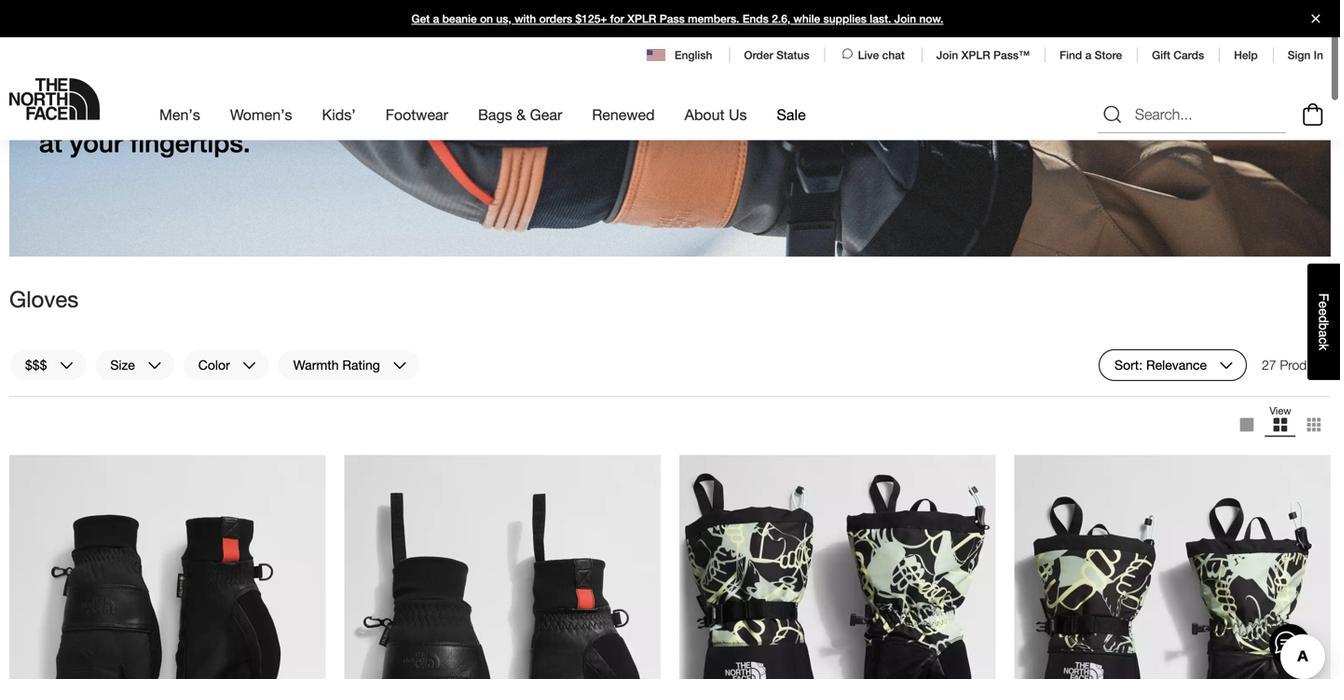 Task type: locate. For each thing, give the bounding box(es) containing it.
the north face home page image
[[9, 78, 100, 120]]

get
[[412, 12, 430, 25]]

sort: relevance
[[1115, 357, 1207, 373]]

join right last.
[[895, 12, 917, 25]]

e up 'b'
[[1317, 309, 1332, 316]]

view cart image
[[1299, 101, 1328, 129]]

e
[[1317, 301, 1332, 309], [1317, 309, 1332, 316]]

warmth rating button
[[278, 349, 420, 381]]

while
[[794, 12, 821, 25]]

27
[[1262, 357, 1277, 373]]

1 horizontal spatial a
[[1086, 48, 1092, 62]]

c
[[1317, 338, 1332, 344]]

bags
[[478, 106, 512, 124]]

for
[[610, 12, 625, 25]]

xplr left pass™
[[962, 48, 991, 62]]

cards
[[1174, 48, 1205, 62]]

last.
[[870, 12, 892, 25]]

women's montana ski gloves image
[[1015, 455, 1331, 680]]

pass™
[[994, 48, 1030, 62]]

a up "k" in the right bottom of the page
[[1317, 330, 1332, 338]]

get a beanie on us, with orders $125+ for xplr pass members. ends 2.6, while supplies last. join now.
[[412, 12, 944, 25]]

a for get
[[433, 12, 439, 25]]

in
[[1314, 48, 1324, 62]]

about us link
[[685, 89, 747, 140]]

size button
[[94, 349, 175, 381]]

kids'
[[322, 106, 356, 124]]

1 vertical spatial a
[[1086, 48, 1092, 62]]

0 horizontal spatial xplr
[[628, 12, 657, 25]]

join down now.
[[937, 48, 959, 62]]

sale
[[777, 106, 806, 124]]

0 vertical spatial a
[[433, 12, 439, 25]]

xplr right the for at the top of page
[[628, 12, 657, 25]]

us
[[729, 106, 747, 124]]

bags & gear link
[[478, 89, 562, 140]]

find a store
[[1060, 48, 1123, 62]]

about us
[[685, 106, 747, 124]]

1 vertical spatial join
[[937, 48, 959, 62]]

2 horizontal spatial a
[[1317, 330, 1332, 338]]

warmth
[[293, 357, 339, 373]]

a
[[433, 12, 439, 25], [1086, 48, 1092, 62], [1317, 330, 1332, 338]]

f e e d b a c k
[[1317, 293, 1332, 351]]

$$$
[[25, 357, 47, 373]]

1 horizontal spatial xplr
[[962, 48, 991, 62]]

english
[[675, 48, 713, 62]]

0 horizontal spatial join
[[895, 12, 917, 25]]

f e e d b a c k button
[[1308, 264, 1341, 380]]

a right get on the top left of the page
[[433, 12, 439, 25]]

find
[[1060, 48, 1083, 62]]

a right find
[[1086, 48, 1092, 62]]

1 vertical spatial xplr
[[962, 48, 991, 62]]

your
[[70, 127, 123, 158]]

f
[[1317, 293, 1332, 301]]

supplies
[[824, 12, 867, 25]]

men's
[[159, 106, 200, 124]]

$125+
[[576, 12, 607, 25]]

e up d
[[1317, 301, 1332, 309]]

order status link
[[744, 48, 810, 62]]

sort:
[[1115, 357, 1143, 373]]

gear
[[530, 106, 562, 124]]

women's montana pro gore-tex® ski gloves image
[[344, 455, 661, 680]]

2 e from the top
[[1317, 309, 1332, 316]]

sort: relevance button
[[1099, 349, 1247, 381]]

ends
[[743, 12, 769, 25]]

0 horizontal spatial a
[[433, 12, 439, 25]]

performance, at your fingertips.
[[39, 98, 250, 158]]

montana pro gore-tex® trigger ski mitts image
[[9, 455, 326, 680]]

xplr
[[628, 12, 657, 25], [962, 48, 991, 62]]

join
[[895, 12, 917, 25], [937, 48, 959, 62]]

order status
[[744, 48, 810, 62]]

2 vertical spatial a
[[1317, 330, 1332, 338]]

find a store link
[[1060, 48, 1123, 62]]

on
[[480, 12, 493, 25]]

27 products
[[1262, 357, 1331, 373]]

0 vertical spatial xplr
[[628, 12, 657, 25]]



Task type: vqa. For each thing, say whether or not it's contained in the screenshot.
pass
yes



Task type: describe. For each thing, give the bounding box(es) containing it.
d
[[1317, 316, 1332, 323]]

now.
[[920, 12, 944, 25]]

sign
[[1288, 48, 1311, 62]]

men's montana ski gloves image
[[680, 455, 996, 680]]

rating
[[342, 357, 380, 373]]

search all image
[[1102, 104, 1124, 126]]

sign in button
[[1288, 48, 1324, 62]]

kids' link
[[322, 89, 356, 140]]

fingertips.
[[130, 127, 250, 158]]

us,
[[496, 12, 512, 25]]

chat
[[883, 48, 905, 62]]

footwear
[[386, 106, 448, 124]]

sale link
[[777, 89, 806, 140]]

relevance
[[1147, 357, 1207, 373]]

sign in
[[1288, 48, 1324, 62]]

about
[[685, 106, 725, 124]]

renewed
[[592, 106, 655, 124]]

live chat
[[858, 48, 905, 62]]

orders
[[539, 12, 573, 25]]

27 products status
[[1262, 349, 1331, 381]]

beanie
[[442, 12, 477, 25]]

members.
[[688, 12, 740, 25]]

order
[[744, 48, 774, 62]]

status
[[777, 48, 810, 62]]

&
[[517, 106, 526, 124]]

Search search field
[[1098, 96, 1287, 133]]

join xplr pass™ link
[[937, 48, 1030, 62]]

men's link
[[159, 89, 200, 140]]

live chat button
[[840, 47, 907, 63]]

products
[[1280, 357, 1331, 373]]

a for find
[[1086, 48, 1092, 62]]

women's
[[230, 106, 292, 124]]

view
[[1270, 405, 1292, 417]]

color button
[[183, 349, 270, 381]]

get a beanie on us, with orders $125+ for xplr pass members. ends 2.6, while supplies last. join now. link
[[0, 0, 1341, 37]]

view button
[[1264, 404, 1298, 445]]

size
[[110, 357, 135, 373]]

performance,
[[39, 98, 202, 129]]

renewed link
[[592, 89, 655, 140]]

$$$ button
[[9, 349, 87, 381]]

a person holds out their arm, glove outstretched, against a bluebird sky. image
[[9, 1, 1331, 257]]

bags & gear
[[478, 106, 562, 124]]

view list box
[[1231, 404, 1331, 445]]

1 e from the top
[[1317, 301, 1332, 309]]

footwear link
[[386, 89, 448, 140]]

gift
[[1152, 48, 1171, 62]]

warmth rating
[[293, 357, 380, 373]]

at
[[39, 127, 62, 158]]

women's link
[[230, 89, 292, 140]]

k
[[1317, 344, 1332, 351]]

0 vertical spatial join
[[895, 12, 917, 25]]

gift cards
[[1152, 48, 1205, 62]]

live
[[858, 48, 879, 62]]

join xplr pass™
[[937, 48, 1030, 62]]

help link
[[1235, 48, 1258, 62]]

a inside "button"
[[1317, 330, 1332, 338]]

with
[[515, 12, 536, 25]]

close image
[[1304, 14, 1328, 23]]

2.6,
[[772, 12, 791, 25]]

gift cards link
[[1152, 48, 1205, 62]]

gloves
[[9, 286, 79, 312]]

color
[[198, 357, 230, 373]]

b
[[1317, 323, 1332, 331]]

1 horizontal spatial join
[[937, 48, 959, 62]]

pass
[[660, 12, 685, 25]]

help
[[1235, 48, 1258, 62]]

english link
[[647, 47, 714, 63]]

store
[[1095, 48, 1123, 62]]



